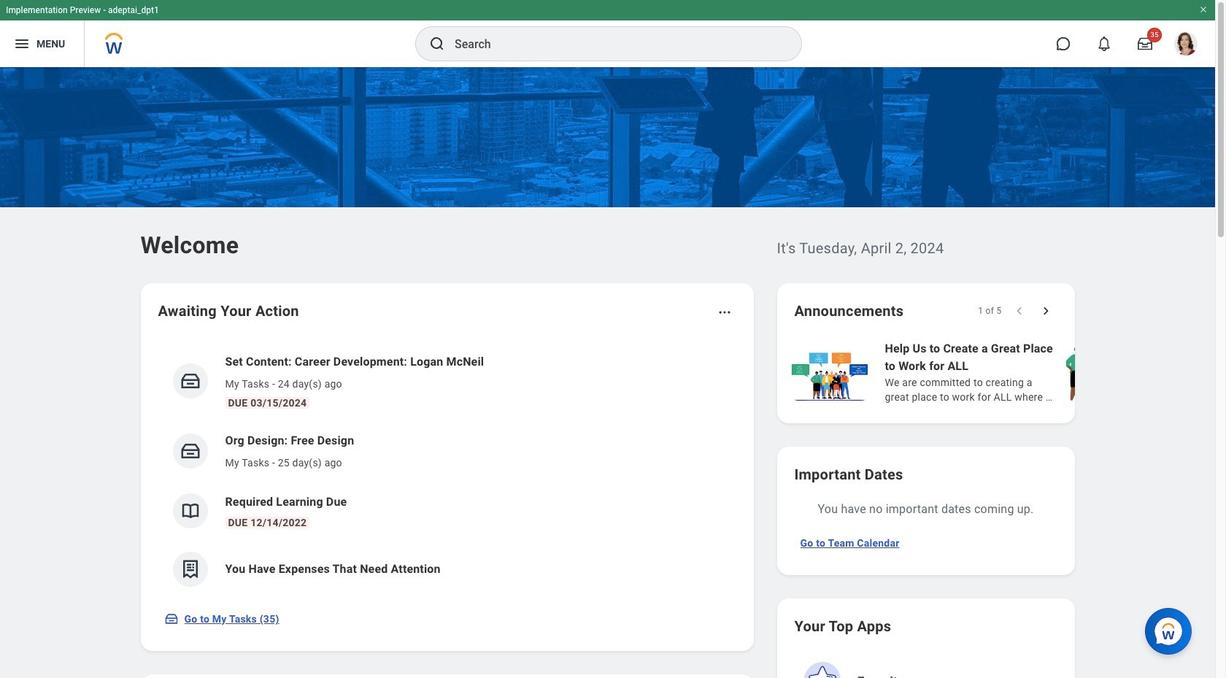 Task type: describe. For each thing, give the bounding box(es) containing it.
chevron left small image
[[1012, 304, 1027, 318]]

inbox image
[[164, 612, 179, 626]]

profile logan mcneil image
[[1175, 32, 1198, 58]]

related actions image
[[717, 305, 732, 320]]

1 horizontal spatial list
[[789, 339, 1227, 406]]

0 horizontal spatial list
[[158, 342, 736, 599]]

inbox large image
[[1138, 37, 1153, 51]]

chevron right small image
[[1039, 304, 1053, 318]]

close environment banner image
[[1200, 5, 1208, 14]]

notifications large image
[[1097, 37, 1112, 51]]



Task type: locate. For each thing, give the bounding box(es) containing it.
justify image
[[13, 35, 31, 53]]

0 vertical spatial inbox image
[[179, 370, 201, 392]]

main content
[[0, 67, 1227, 678]]

2 inbox image from the top
[[179, 440, 201, 462]]

book open image
[[179, 500, 201, 522]]

1 vertical spatial inbox image
[[179, 440, 201, 462]]

search image
[[429, 35, 446, 53]]

1 inbox image from the top
[[179, 370, 201, 392]]

Search Workday  search field
[[455, 28, 772, 60]]

dashboard expenses image
[[179, 559, 201, 580]]

list
[[789, 339, 1227, 406], [158, 342, 736, 599]]

banner
[[0, 0, 1216, 67]]

status
[[978, 305, 1002, 317]]

inbox image
[[179, 370, 201, 392], [179, 440, 201, 462]]



Task type: vqa. For each thing, say whether or not it's contained in the screenshot.
"chevron right small" icon on the right of page
yes



